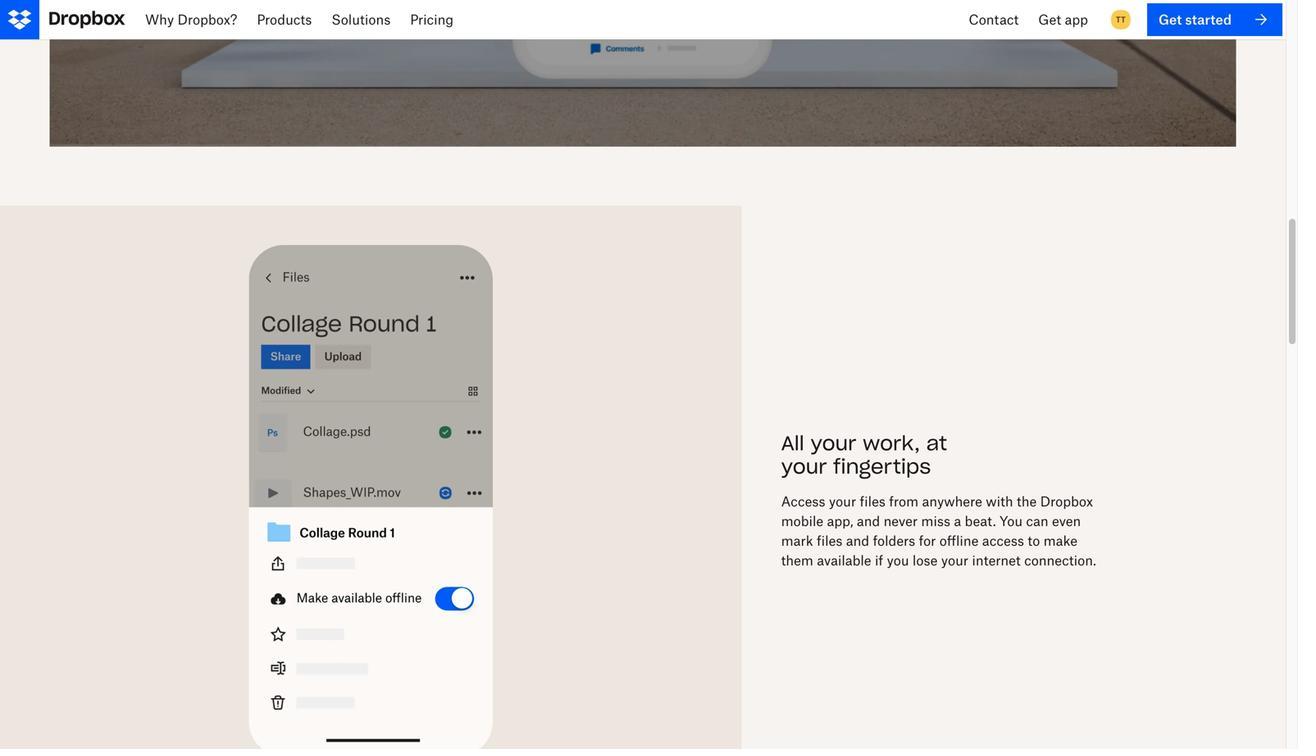 Task type: locate. For each thing, give the bounding box(es) containing it.
get for get started
[[1159, 11, 1182, 27]]

contact
[[969, 11, 1019, 27]]

get left the 'started'
[[1159, 11, 1182, 27]]

0 vertical spatial and
[[857, 513, 880, 529]]

if
[[875, 553, 884, 569]]

at
[[927, 431, 947, 456]]

tt button
[[1108, 7, 1134, 33]]

pricing
[[410, 11, 454, 27]]

and right "app,"
[[857, 513, 880, 529]]

never
[[884, 513, 918, 529]]

the
[[1017, 494, 1037, 510]]

files
[[860, 494, 886, 510], [817, 533, 843, 549]]

your
[[811, 431, 857, 456], [781, 455, 827, 480], [829, 494, 856, 510], [941, 553, 969, 569]]

folders
[[873, 533, 916, 549]]

miss
[[921, 513, 951, 529]]

all your work, at your fingertips
[[781, 431, 947, 480]]

you
[[1000, 513, 1023, 529]]

files down "app,"
[[817, 533, 843, 549]]

get left 'app'
[[1039, 11, 1061, 27]]

0 horizontal spatial get
[[1039, 11, 1061, 27]]

get
[[1159, 11, 1182, 27], [1039, 11, 1061, 27]]

why
[[145, 11, 174, 27]]

solutions
[[332, 11, 391, 27]]

get for get app
[[1039, 11, 1061, 27]]

beat.
[[965, 513, 996, 529]]

them
[[781, 553, 814, 569]]

internet
[[972, 553, 1021, 569]]

and
[[857, 513, 880, 529], [846, 533, 870, 549]]

a
[[954, 513, 961, 529]]

1 vertical spatial files
[[817, 533, 843, 549]]

a user selecting the "make available offline" toggle for a folder in dropbox image
[[39, 245, 703, 750]]

and up available
[[846, 533, 870, 549]]

available
[[817, 553, 872, 569]]

files left from
[[860, 494, 886, 510]]

get app
[[1039, 11, 1088, 27]]

app,
[[827, 513, 853, 529]]

connection.
[[1025, 553, 1096, 569]]

get started link
[[1147, 3, 1283, 36]]

tt
[[1116, 14, 1126, 25]]

with
[[986, 494, 1013, 510]]

1 horizontal spatial get
[[1159, 11, 1182, 27]]

products
[[257, 11, 312, 27]]

a video that provides an overview of what you can do with the dropbox app, including sharing, storing, scanning, and backing up important documents and files image
[[49, 0, 1237, 147]]

your up "app,"
[[829, 494, 856, 510]]

dropbox
[[1041, 494, 1093, 510]]

get inside get started link
[[1159, 11, 1182, 27]]

even
[[1052, 513, 1081, 529]]

get inside 'get app' popup button
[[1039, 11, 1061, 27]]

0 vertical spatial files
[[860, 494, 886, 510]]

work,
[[863, 431, 920, 456]]



Task type: vqa. For each thing, say whether or not it's contained in the screenshot.
them
yes



Task type: describe. For each thing, give the bounding box(es) containing it.
started
[[1185, 11, 1232, 27]]

your up access
[[781, 455, 827, 480]]

solutions button
[[322, 0, 400, 39]]

1 horizontal spatial files
[[860, 494, 886, 510]]

mark
[[781, 533, 813, 549]]

all
[[781, 431, 805, 456]]

access your files from anywhere with the dropbox mobile app, and never miss a beat. you can even mark files and folders for offline access to make them available if you lose your internet connection.
[[781, 494, 1096, 569]]

your down offline
[[941, 553, 969, 569]]

make
[[1044, 533, 1078, 549]]

access
[[982, 533, 1024, 549]]

1 vertical spatial and
[[846, 533, 870, 549]]

why dropbox? button
[[135, 0, 247, 39]]

your right "all"
[[811, 431, 857, 456]]

why dropbox?
[[145, 11, 237, 27]]

get app button
[[1029, 0, 1098, 39]]

fingertips
[[834, 455, 931, 480]]

get started
[[1159, 11, 1232, 27]]

pricing link
[[400, 0, 463, 39]]

offline
[[940, 533, 979, 549]]

contact button
[[959, 0, 1029, 39]]

lose
[[913, 553, 938, 569]]

to
[[1028, 533, 1040, 549]]

from
[[889, 494, 919, 510]]

0 horizontal spatial files
[[817, 533, 843, 549]]

products button
[[247, 0, 322, 39]]

dropbox?
[[178, 11, 237, 27]]

anywhere
[[922, 494, 983, 510]]

access
[[781, 494, 826, 510]]

mobile
[[781, 513, 824, 529]]

for
[[919, 533, 936, 549]]

you
[[887, 553, 909, 569]]

can
[[1026, 513, 1049, 529]]

app
[[1065, 11, 1088, 27]]



